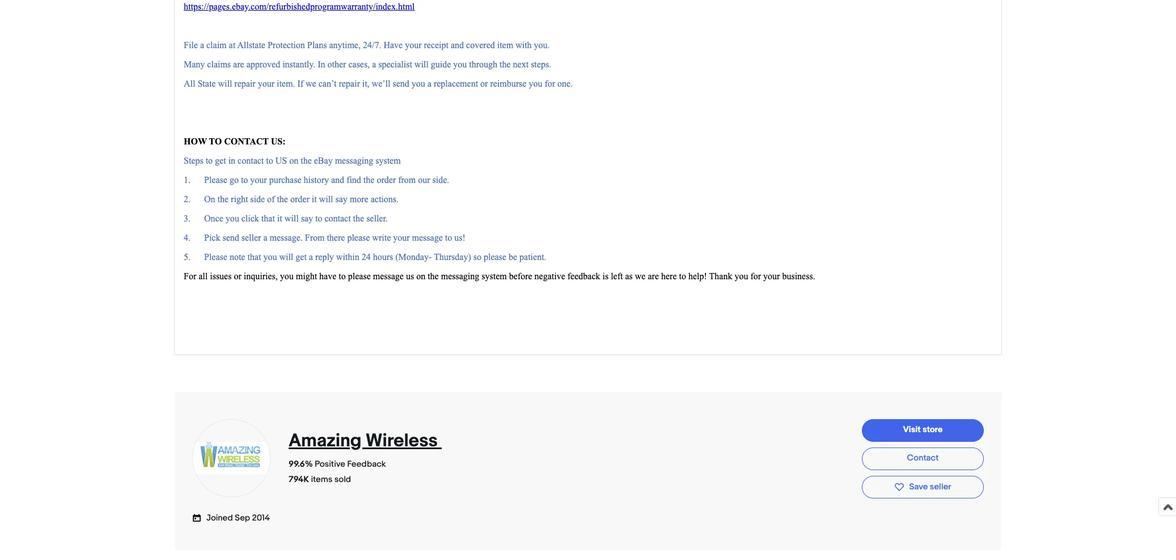Task type: locate. For each thing, give the bounding box(es) containing it.
contact
[[908, 453, 939, 464]]

sold
[[335, 475, 351, 485]]

text__icon wrapper image
[[192, 513, 207, 523]]

positive
[[315, 459, 345, 470]]

save seller button
[[862, 476, 984, 499]]

contact link
[[862, 448, 984, 471]]

amazing wireless link
[[289, 430, 442, 453]]

store
[[923, 425, 943, 436]]

99.6% positive feedback 794k items sold
[[289, 459, 386, 485]]

99.6%
[[289, 459, 313, 470]]

amazing wireless image
[[192, 443, 271, 475]]

visit store link
[[862, 420, 984, 442]]

amazing wireless
[[289, 430, 438, 453]]

seller
[[930, 482, 952, 493]]

794k
[[289, 475, 309, 485]]

visit store
[[904, 425, 943, 436]]



Task type: describe. For each thing, give the bounding box(es) containing it.
joined sep 2014
[[207, 513, 270, 524]]

feedback
[[347, 459, 386, 470]]

wireless
[[366, 430, 438, 453]]

joined
[[207, 513, 233, 524]]

save
[[910, 482, 929, 493]]

amazing
[[289, 430, 362, 453]]

visit
[[904, 425, 921, 436]]

2014
[[252, 513, 270, 524]]

items
[[311, 475, 333, 485]]

sep
[[235, 513, 250, 524]]

save seller
[[910, 482, 952, 493]]



Task type: vqa. For each thing, say whether or not it's contained in the screenshot.
Amazing Wireless
yes



